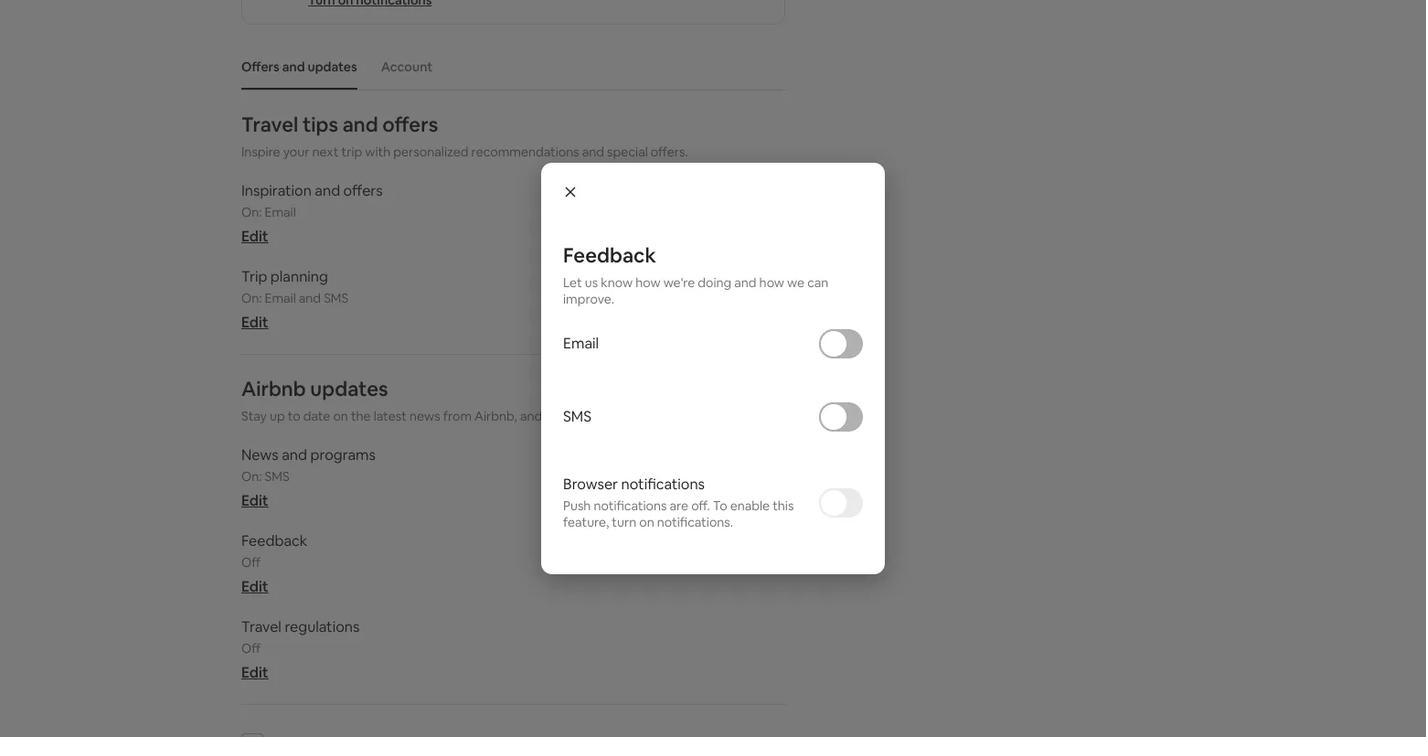 Task type: vqa. For each thing, say whether or not it's contained in the screenshot.
second min from left
no



Task type: describe. For each thing, give the bounding box(es) containing it.
trip
[[342, 144, 362, 160]]

latest
[[374, 408, 407, 424]]

recommendations
[[472, 144, 580, 160]]

date
[[303, 408, 330, 424]]

on: inside trip planning on: email and sms edit
[[241, 290, 262, 306]]

edit button for news
[[241, 491, 269, 510]]

we inside feedback let us know how we're doing and how we can improve.
[[788, 274, 805, 291]]

updates inside offers and updates button
[[308, 59, 357, 75]]

on: for travel tips and offers
[[241, 204, 262, 220]]

news
[[241, 445, 279, 465]]

tips
[[303, 112, 338, 137]]

offers inside travel tips and offers inspire your next trip with personalized recommendations and special offers.
[[383, 112, 438, 137]]

we're
[[664, 274, 695, 291]]

updates inside airbnb updates stay up to date on the latest news from airbnb, and let us know how we can improve.
[[310, 376, 388, 402]]

feature,
[[563, 514, 609, 531]]

inspiration and offers on: email edit
[[241, 181, 383, 246]]

inspire
[[241, 144, 280, 160]]

on: for airbnb updates
[[241, 468, 262, 485]]

improve. inside airbnb updates stay up to date on the latest news from airbnb, and let us know how we can improve.
[[686, 408, 737, 424]]

offers and updates
[[241, 59, 357, 75]]

us inside feedback let us know how we're doing and how we can improve.
[[585, 274, 598, 291]]

edit button for trip
[[241, 313, 269, 332]]

improve. inside feedback let us know how we're doing and how we can improve.
[[563, 291, 615, 307]]

and inside airbnb updates stay up to date on the latest news from airbnb, and let us know how we can improve.
[[520, 408, 543, 424]]

offers
[[241, 59, 280, 75]]

email inside trip planning on: email and sms edit
[[265, 290, 296, 306]]

stay
[[241, 408, 267, 424]]

regulations
[[285, 617, 360, 637]]

personalized
[[394, 144, 469, 160]]

your
[[283, 144, 310, 160]]

from
[[443, 408, 472, 424]]

feedback off edit
[[241, 531, 308, 596]]

account
[[381, 59, 433, 75]]

news and programs on: sms edit
[[241, 445, 376, 510]]

notifications element
[[232, 44, 786, 737]]

off inside the travel regulations off edit
[[241, 640, 261, 657]]

how right doing
[[760, 274, 785, 291]]

travel for tips
[[241, 112, 298, 137]]

offers.
[[651, 144, 689, 160]]

enable
[[731, 498, 770, 514]]

0 vertical spatial notifications
[[622, 475, 705, 494]]

push
[[563, 498, 591, 514]]

programs
[[311, 445, 376, 465]]

1 vertical spatial notifications
[[594, 498, 667, 514]]

off.
[[692, 498, 710, 514]]

airbnb
[[241, 376, 306, 402]]

feedback let us know how we're doing and how we can improve.
[[563, 242, 829, 307]]

let
[[545, 408, 561, 424]]

on inside airbnb updates stay up to date on the latest news from airbnb, and let us know how we can improve.
[[333, 408, 348, 424]]

and inside offers and updates button
[[282, 59, 305, 75]]

and inside trip planning on: email and sms edit
[[299, 290, 321, 306]]

to
[[713, 498, 728, 514]]

turn
[[612, 514, 637, 531]]

on inside browser notifications push notifications are off. to enable this feature, turn on notifications.
[[640, 514, 655, 531]]

and inside feedback let us know how we're doing and how we can improve.
[[735, 274, 757, 291]]

and inside "inspiration and offers on: email edit"
[[315, 181, 340, 200]]

browser notifications push notifications are off. to enable this feature, turn on notifications.
[[563, 475, 794, 531]]

inspiration
[[241, 181, 312, 200]]

airbnb updates stay up to date on the latest news from airbnb, and let us know how we can improve.
[[241, 376, 737, 424]]

and left special
[[582, 144, 605, 160]]

special
[[607, 144, 648, 160]]



Task type: locate. For each thing, give the bounding box(es) containing it.
1 vertical spatial feedback
[[241, 531, 308, 551]]

0 vertical spatial email
[[265, 204, 296, 220]]

email
[[265, 204, 296, 220], [265, 290, 296, 306], [563, 334, 599, 353]]

can inside airbnb updates stay up to date on the latest news from airbnb, and let us know how we can improve.
[[662, 408, 683, 424]]

with
[[365, 144, 391, 160]]

on: down inspiration
[[241, 204, 262, 220]]

feedback inside feedback let us know how we're doing and how we can improve.
[[563, 242, 657, 268]]

edit inside the travel regulations off edit
[[241, 663, 269, 682]]

1 horizontal spatial us
[[585, 274, 598, 291]]

and down planning
[[299, 290, 321, 306]]

1 edit button from the top
[[241, 227, 269, 246]]

how left we're on the left top of page
[[636, 274, 661, 291]]

1 horizontal spatial can
[[808, 274, 829, 291]]

1 travel from the top
[[241, 112, 298, 137]]

sms inside feedback "dialog"
[[563, 407, 592, 426]]

0 horizontal spatial sms
[[265, 468, 290, 485]]

2 off from the top
[[241, 640, 261, 657]]

0 horizontal spatial feedback
[[241, 531, 308, 551]]

updates
[[308, 59, 357, 75], [310, 376, 388, 402]]

the
[[351, 408, 371, 424]]

0 horizontal spatial improve.
[[563, 291, 615, 307]]

1 off from the top
[[241, 554, 261, 571]]

sms inside trip planning on: email and sms edit
[[324, 290, 349, 306]]

we up browser notifications push notifications are off. to enable this feature, turn on notifications.
[[642, 408, 659, 424]]

feedback for edit
[[241, 531, 308, 551]]

0 horizontal spatial on
[[333, 408, 348, 424]]

this
[[773, 498, 794, 514]]

sms down news
[[265, 468, 290, 485]]

to
[[288, 408, 301, 424]]

sms down planning
[[324, 290, 349, 306]]

edit inside "inspiration and offers on: email edit"
[[241, 227, 269, 246]]

and
[[282, 59, 305, 75], [343, 112, 378, 137], [582, 144, 605, 160], [315, 181, 340, 200], [735, 274, 757, 291], [299, 290, 321, 306], [520, 408, 543, 424], [282, 445, 307, 465]]

travel tips and offers inspire your next trip with personalized recommendations and special offers.
[[241, 112, 689, 160]]

0 vertical spatial feedback
[[563, 242, 657, 268]]

offers up "personalized"
[[383, 112, 438, 137]]

0 vertical spatial on:
[[241, 204, 262, 220]]

1 horizontal spatial improve.
[[686, 408, 737, 424]]

edit inside news and programs on: sms edit
[[241, 491, 269, 510]]

email down let
[[563, 334, 599, 353]]

feedback up let
[[563, 242, 657, 268]]

1 vertical spatial offers
[[344, 181, 383, 200]]

tab list containing offers and updates
[[232, 44, 786, 90]]

3 edit button from the top
[[241, 491, 269, 510]]

how inside airbnb updates stay up to date on the latest news from airbnb, and let us know how we can improve.
[[614, 408, 639, 424]]

0 vertical spatial on
[[333, 408, 348, 424]]

sms inside news and programs on: sms edit
[[265, 468, 290, 485]]

2 edit button from the top
[[241, 313, 269, 332]]

and up trip
[[343, 112, 378, 137]]

account button
[[372, 49, 442, 84]]

off inside feedback off edit
[[241, 554, 261, 571]]

3 edit from the top
[[241, 491, 269, 510]]

0 horizontal spatial us
[[564, 408, 577, 424]]

we right doing
[[788, 274, 805, 291]]

travel for regulations
[[241, 617, 282, 637]]

2 edit from the top
[[241, 313, 269, 332]]

offers and updates button
[[232, 49, 366, 84]]

travel
[[241, 112, 298, 137], [241, 617, 282, 637]]

trip planning on: email and sms edit
[[241, 267, 349, 332]]

and down next
[[315, 181, 340, 200]]

1 horizontal spatial on
[[640, 514, 655, 531]]

notifications up are
[[622, 475, 705, 494]]

1 horizontal spatial we
[[788, 274, 805, 291]]

edit button
[[241, 227, 269, 246], [241, 313, 269, 332], [241, 491, 269, 510], [241, 577, 269, 596], [241, 663, 269, 682]]

2 vertical spatial email
[[563, 334, 599, 353]]

2 on: from the top
[[241, 290, 262, 306]]

can
[[808, 274, 829, 291], [662, 408, 683, 424]]

us
[[585, 274, 598, 291], [564, 408, 577, 424]]

we
[[788, 274, 805, 291], [642, 408, 659, 424]]

0 vertical spatial know
[[601, 274, 633, 291]]

offers
[[383, 112, 438, 137], [344, 181, 383, 200]]

browser notifications group
[[563, 454, 863, 552]]

edit inside trip planning on: email and sms edit
[[241, 313, 269, 332]]

on: down trip
[[241, 290, 262, 306]]

1 vertical spatial can
[[662, 408, 683, 424]]

how
[[636, 274, 661, 291], [760, 274, 785, 291], [614, 408, 639, 424]]

edit inside feedback off edit
[[241, 577, 269, 596]]

1 vertical spatial updates
[[310, 376, 388, 402]]

0 vertical spatial travel
[[241, 112, 298, 137]]

1 vertical spatial we
[[642, 408, 659, 424]]

and inside news and programs on: sms edit
[[282, 445, 307, 465]]

know
[[601, 274, 633, 291], [579, 408, 611, 424]]

0 horizontal spatial can
[[662, 408, 683, 424]]

next
[[312, 144, 339, 160]]

on: inside "inspiration and offers on: email edit"
[[241, 204, 262, 220]]

airbnb,
[[475, 408, 518, 424]]

updates up the
[[310, 376, 388, 402]]

2 horizontal spatial sms
[[563, 407, 592, 426]]

offers and updates tab panel
[[241, 112, 786, 737]]

0 vertical spatial can
[[808, 274, 829, 291]]

1 on: from the top
[[241, 204, 262, 220]]

1 vertical spatial on
[[640, 514, 655, 531]]

5 edit button from the top
[[241, 663, 269, 682]]

edit button for inspiration
[[241, 227, 269, 246]]

on left the
[[333, 408, 348, 424]]

email inside "inspiration and offers on: email edit"
[[265, 204, 296, 220]]

travel left "regulations"
[[241, 617, 282, 637]]

notifications.
[[657, 514, 734, 531]]

notifications down "browser"
[[594, 498, 667, 514]]

email inside feedback "dialog"
[[563, 334, 599, 353]]

0 vertical spatial updates
[[308, 59, 357, 75]]

doing
[[698, 274, 732, 291]]

1 horizontal spatial feedback
[[563, 242, 657, 268]]

on
[[333, 408, 348, 424], [640, 514, 655, 531]]

1 edit from the top
[[241, 227, 269, 246]]

email down inspiration
[[265, 204, 296, 220]]

how right let
[[614, 408, 639, 424]]

know inside feedback let us know how we're doing and how we can improve.
[[601, 274, 633, 291]]

2 vertical spatial sms
[[265, 468, 290, 485]]

feedback down news and programs on: sms edit
[[241, 531, 308, 551]]

on:
[[241, 204, 262, 220], [241, 290, 262, 306], [241, 468, 262, 485]]

sms
[[324, 290, 349, 306], [563, 407, 592, 426], [265, 468, 290, 485]]

and right "offers"
[[282, 59, 305, 75]]

let
[[563, 274, 582, 291]]

email down planning
[[265, 290, 296, 306]]

travel inside travel tips and offers inspire your next trip with personalized recommendations and special offers.
[[241, 112, 298, 137]]

1 vertical spatial sms
[[563, 407, 592, 426]]

0 vertical spatial sms
[[324, 290, 349, 306]]

travel up inspire
[[241, 112, 298, 137]]

0 vertical spatial we
[[788, 274, 805, 291]]

1 vertical spatial email
[[265, 290, 296, 306]]

and left let
[[520, 408, 543, 424]]

offers inside "inspiration and offers on: email edit"
[[344, 181, 383, 200]]

offers down trip
[[344, 181, 383, 200]]

travel inside the travel regulations off edit
[[241, 617, 282, 637]]

1 vertical spatial us
[[564, 408, 577, 424]]

feedback dialog
[[541, 163, 885, 574]]

0 vertical spatial off
[[241, 554, 261, 571]]

edit button for travel
[[241, 663, 269, 682]]

on: inside news and programs on: sms edit
[[241, 468, 262, 485]]

notifications
[[622, 475, 705, 494], [594, 498, 667, 514]]

4 edit from the top
[[241, 577, 269, 596]]

2 vertical spatial on:
[[241, 468, 262, 485]]

1 vertical spatial know
[[579, 408, 611, 424]]

we inside airbnb updates stay up to date on the latest news from airbnb, and let us know how we can improve.
[[642, 408, 659, 424]]

on: down news
[[241, 468, 262, 485]]

up
[[270, 408, 285, 424]]

news
[[410, 408, 441, 424]]

planning
[[271, 267, 328, 286]]

and right news
[[282, 445, 307, 465]]

0 vertical spatial us
[[585, 274, 598, 291]]

1 vertical spatial on:
[[241, 290, 262, 306]]

3 on: from the top
[[241, 468, 262, 485]]

0 vertical spatial improve.
[[563, 291, 615, 307]]

trip
[[241, 267, 267, 286]]

edit
[[241, 227, 269, 246], [241, 313, 269, 332], [241, 491, 269, 510], [241, 577, 269, 596], [241, 663, 269, 682]]

sms right let
[[563, 407, 592, 426]]

4 edit button from the top
[[241, 577, 269, 596]]

2 travel from the top
[[241, 617, 282, 637]]

are
[[670, 498, 689, 514]]

0 vertical spatial offers
[[383, 112, 438, 137]]

us inside airbnb updates stay up to date on the latest news from airbnb, and let us know how we can improve.
[[564, 408, 577, 424]]

and right doing
[[735, 274, 757, 291]]

edit button for feedback
[[241, 577, 269, 596]]

1 horizontal spatial sms
[[324, 290, 349, 306]]

browser
[[563, 475, 618, 494]]

can inside feedback let us know how we're doing and how we can improve.
[[808, 274, 829, 291]]

1 vertical spatial off
[[241, 640, 261, 657]]

off
[[241, 554, 261, 571], [241, 640, 261, 657]]

5 edit from the top
[[241, 663, 269, 682]]

feedback
[[563, 242, 657, 268], [241, 531, 308, 551]]

tab list
[[232, 44, 786, 90]]

on right turn
[[640, 514, 655, 531]]

travel regulations off edit
[[241, 617, 360, 682]]

updates up tips on the top left
[[308, 59, 357, 75]]

1 vertical spatial improve.
[[686, 408, 737, 424]]

0 horizontal spatial we
[[642, 408, 659, 424]]

improve.
[[563, 291, 615, 307], [686, 408, 737, 424]]

1 vertical spatial travel
[[241, 617, 282, 637]]

know inside airbnb updates stay up to date on the latest news from airbnb, and let us know how we can improve.
[[579, 408, 611, 424]]

feedback inside the offers and updates 'tab panel'
[[241, 531, 308, 551]]

feedback for us
[[563, 242, 657, 268]]



